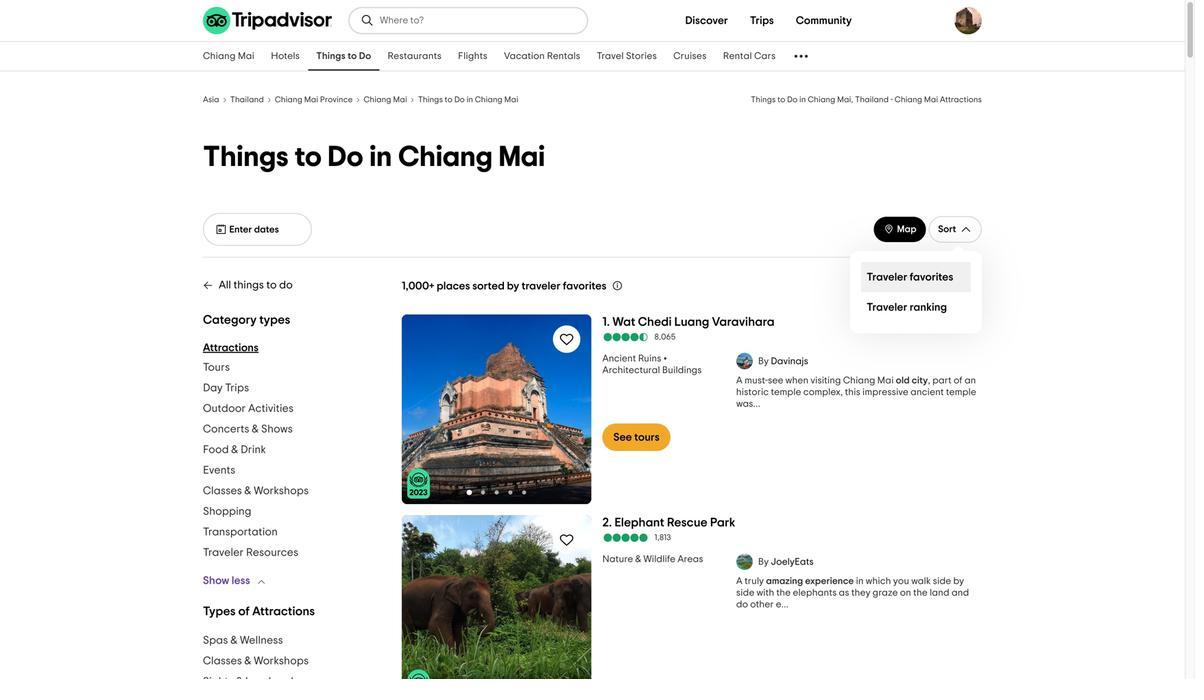 Task type: locate. For each thing, give the bounding box(es) containing it.
0 horizontal spatial trips
[[225, 382, 249, 393]]

classes & workshops link down wellness in the bottom of the page
[[203, 651, 309, 671]]

1 vertical spatial classes & workshops
[[203, 655, 309, 666]]

0 vertical spatial side
[[933, 577, 952, 586]]

of inside , part of an historic temple complex, this impressive ancient temple was...
[[954, 376, 963, 386]]

a for luang
[[737, 376, 743, 386]]

1 horizontal spatial trips
[[750, 15, 774, 26]]

wellness
[[240, 635, 283, 646]]

impressive
[[863, 388, 909, 397]]

1.
[[603, 316, 610, 328]]

see tours
[[614, 432, 660, 443]]

& left 'drink'
[[231, 444, 238, 455]]

nature
[[603, 555, 633, 564]]

tours
[[635, 432, 660, 443]]

chiang mai link
[[195, 42, 263, 71], [364, 93, 407, 105]]

0 horizontal spatial do
[[279, 280, 293, 291]]

1 carousel of images figure from the top
[[402, 315, 592, 504]]

of right types
[[238, 605, 250, 618]]

hotels
[[271, 51, 300, 61]]

1 vertical spatial attractions
[[203, 342, 259, 353]]

discover
[[686, 15, 728, 26]]

classes & workshops
[[203, 485, 309, 496], [203, 655, 309, 666]]

•
[[664, 354, 667, 364]]

do
[[279, 280, 293, 291], [737, 600, 748, 610]]

0 vertical spatial trips
[[750, 15, 774, 26]]

2 vertical spatial attractions
[[252, 605, 315, 618]]

mai
[[238, 51, 255, 61], [304, 96, 318, 104], [393, 96, 407, 104], [505, 96, 519, 104], [925, 96, 939, 104], [499, 143, 545, 172], [878, 376, 894, 386]]

old
[[896, 376, 910, 386]]

sorted
[[473, 281, 505, 292]]

workshops down 'drink'
[[254, 485, 309, 496]]

thailand link
[[230, 93, 264, 105]]

map button
[[874, 217, 927, 242]]

restaurants link
[[380, 42, 450, 71]]

all things to do link
[[203, 280, 293, 291]]

do
[[359, 51, 371, 61], [455, 96, 465, 104], [788, 96, 798, 104], [328, 143, 364, 172]]

1 vertical spatial by
[[954, 577, 965, 586]]

favorites up 1.
[[563, 281, 607, 292]]

1 vertical spatial side
[[737, 588, 755, 598]]

& up shopping 'link'
[[244, 485, 252, 496]]

traveler favorites
[[867, 272, 954, 283]]

tripadvisor image
[[203, 7, 332, 34]]

elephants
[[793, 588, 837, 598]]

do down search icon
[[359, 51, 371, 61]]

0 horizontal spatial of
[[238, 605, 250, 618]]

to up province
[[348, 51, 357, 61]]

0 horizontal spatial side
[[737, 588, 755, 598]]

1 vertical spatial classes
[[203, 655, 242, 666]]

the down walk
[[914, 588, 928, 598]]

by for 2. elephant rescue park
[[759, 557, 769, 567]]

the down the amazing
[[777, 588, 791, 598]]

outdoor activities link
[[203, 398, 294, 419]]

outdoor
[[203, 403, 246, 414]]

activities
[[248, 403, 294, 414]]

by right davinajs image
[[759, 357, 769, 366]]

1 horizontal spatial the
[[914, 588, 928, 598]]

enter dates button
[[203, 213, 312, 246]]

chiang mai up asia link
[[203, 51, 255, 61]]

do up types
[[279, 280, 293, 291]]

enter dates
[[229, 225, 279, 235]]

thailand right "asia" at left
[[230, 96, 264, 104]]

chiang mai link up asia link
[[195, 42, 263, 71]]

1 horizontal spatial chiang mai
[[364, 96, 407, 104]]

drink
[[241, 444, 266, 455]]

spas & wellness link
[[203, 630, 283, 651]]

map
[[897, 225, 917, 234]]

1 horizontal spatial favorites
[[910, 272, 954, 283]]

& right "spas"
[[231, 635, 238, 646]]

do down flights
[[455, 96, 465, 104]]

0 vertical spatial classes & workshops
[[203, 485, 309, 496]]

2 classes & workshops link from the top
[[203, 651, 309, 671]]

2 thailand from the left
[[856, 96, 889, 104]]

save to a trip image
[[559, 331, 575, 347]]

walk
[[912, 577, 931, 586]]

a left must-
[[737, 376, 743, 386]]

& up 'drink'
[[252, 424, 259, 435]]

0 horizontal spatial chiang mai link
[[195, 42, 263, 71]]

1 vertical spatial a
[[737, 577, 743, 586]]

carousel of images figure for 2.
[[402, 515, 592, 679]]

cars
[[755, 51, 776, 61]]

things down restaurants
[[418, 96, 443, 104]]

1 horizontal spatial of
[[954, 376, 963, 386]]

to right things
[[266, 280, 277, 291]]

land
[[930, 588, 950, 598]]

trips inside trips button
[[750, 15, 774, 26]]

1 temple from the left
[[771, 388, 802, 397]]

by joelyeats
[[759, 557, 814, 567]]

trips up the cars
[[750, 15, 774, 26]]

vacation rentals link
[[496, 42, 589, 71]]

this
[[845, 388, 861, 397]]

workshops
[[254, 485, 309, 496], [254, 655, 309, 666]]

hotels link
[[263, 42, 308, 71]]

things down the cars
[[751, 96, 776, 104]]

less
[[232, 575, 250, 586]]

0 vertical spatial chiang mai
[[203, 51, 255, 61]]

None search field
[[350, 8, 587, 33]]

0 vertical spatial classes & workshops link
[[203, 481, 309, 501]]

1 vertical spatial by
[[759, 557, 769, 567]]

side down truly
[[737, 588, 755, 598]]

concerts & shows
[[203, 424, 293, 435]]

a truly amazing experience
[[737, 577, 854, 586]]

to down chiang mai province
[[295, 143, 322, 172]]

2 by from the top
[[759, 557, 769, 567]]

0 horizontal spatial the
[[777, 588, 791, 598]]

1 horizontal spatial temple
[[946, 388, 977, 397]]

1 a from the top
[[737, 376, 743, 386]]

traveler for traveler ranking
[[867, 302, 908, 313]]

0 vertical spatial by
[[507, 281, 520, 292]]

traveler resources
[[203, 547, 299, 558]]

&
[[252, 424, 259, 435], [231, 444, 238, 455], [244, 485, 252, 496], [636, 555, 642, 564], [231, 635, 238, 646], [244, 655, 252, 666]]

1 horizontal spatial thailand
[[856, 96, 889, 104]]

chiang mai link right province
[[364, 93, 407, 105]]

0 vertical spatial carousel of images figure
[[402, 315, 592, 504]]

0 horizontal spatial temple
[[771, 388, 802, 397]]

concerts & shows link
[[203, 419, 293, 439]]

thailand left -
[[856, 96, 889, 104]]

chiang mai right province
[[364, 96, 407, 104]]

1 vertical spatial do
[[737, 600, 748, 610]]

2 temple from the left
[[946, 388, 977, 397]]

1 vertical spatial classes & workshops link
[[203, 651, 309, 671]]

traveler for traveler resources
[[203, 547, 244, 558]]

by
[[759, 357, 769, 366], [759, 557, 769, 567]]

vacation
[[504, 51, 545, 61]]

attractions
[[940, 96, 982, 104], [203, 342, 259, 353], [252, 605, 315, 618]]

wildlife
[[644, 555, 676, 564]]

1,813
[[655, 534, 671, 542]]

side up land
[[933, 577, 952, 586]]

0 vertical spatial chiang mai link
[[195, 42, 263, 71]]

things up province
[[316, 51, 346, 61]]

2 carousel of images figure from the top
[[402, 515, 592, 679]]

1 horizontal spatial do
[[737, 600, 748, 610]]

they
[[852, 588, 871, 598]]

by up the and
[[954, 577, 965, 586]]

favorites up ranking
[[910, 272, 954, 283]]

1 vertical spatial workshops
[[254, 655, 309, 666]]

trips up outdoor activities
[[225, 382, 249, 393]]

workshops down wellness in the bottom of the page
[[254, 655, 309, 666]]

classes down "spas"
[[203, 655, 242, 666]]

0 vertical spatial attractions
[[940, 96, 982, 104]]

1 vertical spatial chiang mai
[[364, 96, 407, 104]]

food
[[203, 444, 229, 455]]

list box
[[851, 251, 982, 333]]

a for park
[[737, 577, 743, 586]]

& inside the spas & wellness link
[[231, 635, 238, 646]]

1 horizontal spatial chiang mai link
[[364, 93, 407, 105]]

joelyeats image
[[737, 554, 753, 570]]

temple down see
[[771, 388, 802, 397]]

temple down an
[[946, 388, 977, 397]]

2 vertical spatial traveler
[[203, 547, 244, 558]]

a left truly
[[737, 577, 743, 586]]

traveler up traveler ranking
[[867, 272, 908, 283]]

do left other
[[737, 600, 748, 610]]

0 vertical spatial classes
[[203, 485, 242, 496]]

carousel of images figure for 1.
[[402, 315, 592, 504]]

all things to do
[[219, 280, 293, 291]]

0 vertical spatial of
[[954, 376, 963, 386]]

0 vertical spatial workshops
[[254, 485, 309, 496]]

shopping
[[203, 506, 251, 517]]

1 horizontal spatial by
[[954, 577, 965, 586]]

to down flights link
[[445, 96, 453, 104]]

classes down events
[[203, 485, 242, 496]]

traveler down transportation
[[203, 547, 244, 558]]

profile picture image
[[955, 7, 982, 34]]

1 vertical spatial chiang mai link
[[364, 93, 407, 105]]

0 horizontal spatial thailand
[[230, 96, 264, 104]]

2 a from the top
[[737, 577, 743, 586]]

rental
[[723, 51, 752, 61]]

day
[[203, 382, 223, 393]]

varavihara
[[712, 316, 775, 328]]

by right 'joelyeats' image
[[759, 557, 769, 567]]

all
[[219, 280, 231, 291]]

resources
[[246, 547, 299, 558]]

carousel of images figure
[[402, 315, 592, 504], [402, 515, 592, 679]]

classes & workshops link up shopping
[[203, 481, 309, 501]]

things to do in chiang mai, thailand - chiang mai attractions
[[751, 96, 982, 104]]

of left an
[[954, 376, 963, 386]]

classes & workshops down wellness in the bottom of the page
[[203, 655, 309, 666]]

favorites inside list box
[[910, 272, 954, 283]]

ancient
[[911, 388, 944, 397]]

a must-see when visiting chiang mai old city
[[737, 376, 928, 386]]

sort
[[939, 225, 957, 234]]

complex,
[[804, 388, 843, 397]]

1 horizontal spatial side
[[933, 577, 952, 586]]

5.0 of 5 bubbles image
[[603, 534, 649, 542]]

2023 link
[[407, 469, 430, 499]]

1 by from the top
[[759, 357, 769, 366]]

by right 'sorted'
[[507, 281, 520, 292]]

davinajs image
[[737, 353, 753, 369]]

1 vertical spatial carousel of images figure
[[402, 515, 592, 679]]

nature & wildlife areas
[[603, 555, 704, 564]]

classes & workshops up shopping 'link'
[[203, 485, 309, 496]]

, part of an historic temple complex, this impressive ancient temple was...
[[737, 376, 977, 409]]

chiang
[[203, 51, 236, 61], [275, 96, 303, 104], [364, 96, 391, 104], [475, 96, 503, 104], [808, 96, 836, 104], [895, 96, 923, 104], [398, 143, 493, 172], [843, 376, 876, 386]]

1 vertical spatial traveler
[[867, 302, 908, 313]]

1 classes & workshops from the top
[[203, 485, 309, 496]]

by inside in which you walk side by side with the elephants as they graze on the land and do other e...
[[954, 577, 965, 586]]

0 vertical spatial by
[[759, 357, 769, 366]]

1 vertical spatial trips
[[225, 382, 249, 393]]

stories
[[626, 51, 657, 61]]

0 vertical spatial do
[[279, 280, 293, 291]]

0 vertical spatial traveler
[[867, 272, 908, 283]]

0 vertical spatial a
[[737, 376, 743, 386]]

traveler down traveler favorites
[[867, 302, 908, 313]]

2.
[[603, 517, 612, 529]]

places
[[437, 281, 470, 292]]



Task type: describe. For each thing, give the bounding box(es) containing it.
buildings
[[662, 366, 702, 375]]

-
[[891, 96, 893, 104]]

davinajs
[[771, 357, 809, 366]]

do left mai,
[[788, 96, 798, 104]]

do inside in which you walk side by side with the elephants as they graze on the land and do other e...
[[737, 600, 748, 610]]

1 the from the left
[[777, 588, 791, 598]]

as
[[839, 588, 850, 598]]

outdoor activities
[[203, 403, 294, 414]]

and
[[952, 588, 970, 598]]

show less button
[[203, 574, 272, 588]]

1 vertical spatial of
[[238, 605, 250, 618]]

park
[[710, 517, 736, 529]]

1 classes from the top
[[203, 485, 242, 496]]

& right nature
[[636, 555, 642, 564]]

tours
[[203, 362, 230, 373]]

must-
[[745, 376, 768, 386]]

2 the from the left
[[914, 588, 928, 598]]

mai,
[[838, 96, 854, 104]]

davinajs link
[[771, 357, 809, 366]]

e...
[[776, 600, 789, 610]]

historic
[[737, 388, 769, 397]]

was...
[[737, 399, 761, 409]]

0 horizontal spatial by
[[507, 281, 520, 292]]

& inside concerts & shows link
[[252, 424, 259, 435]]

joelyeats
[[771, 557, 814, 567]]

do down province
[[328, 143, 364, 172]]

2 workshops from the top
[[254, 655, 309, 666]]

types of attractions
[[203, 605, 315, 618]]

1,813 link
[[603, 533, 982, 543]]

4.5 of 5 bubbles image
[[603, 333, 649, 341]]

other
[[751, 600, 774, 610]]

2. elephant rescue park
[[603, 517, 736, 529]]

see tours link
[[603, 424, 671, 451]]

areas
[[678, 555, 704, 564]]

do inside things to do link
[[359, 51, 371, 61]]

search image
[[361, 14, 375, 27]]

category
[[203, 314, 257, 326]]

things
[[234, 280, 264, 291]]

& inside food & drink link
[[231, 444, 238, 455]]

spas & wellness
[[203, 635, 283, 646]]

province
[[320, 96, 353, 104]]

0 horizontal spatial chiang mai
[[203, 51, 255, 61]]

travel
[[597, 51, 624, 61]]

things to do link
[[308, 42, 380, 71]]

1 classes & workshops link from the top
[[203, 481, 309, 501]]

dates
[[254, 225, 279, 235]]

to down rental cars 'link'
[[778, 96, 786, 104]]

traveler ranking
[[867, 302, 947, 313]]

rescue
[[667, 517, 708, 529]]

visiting
[[811, 376, 841, 386]]

ancient ruins • architectural buildings
[[603, 354, 702, 375]]

cruises link
[[665, 42, 715, 71]]

rental cars link
[[715, 42, 784, 71]]

traveler for traveler favorites
[[867, 272, 908, 283]]

day trips
[[203, 382, 249, 393]]

restaurants
[[388, 51, 442, 61]]

ruins
[[638, 354, 662, 364]]

by for 1. wat chedi luang varavihara
[[759, 357, 769, 366]]

chiang mai province link
[[275, 93, 353, 105]]

list box containing traveler favorites
[[851, 251, 982, 333]]

flights link
[[450, 42, 496, 71]]

1 workshops from the top
[[254, 485, 309, 496]]

tours link
[[203, 357, 230, 378]]

2 classes & workshops from the top
[[203, 655, 309, 666]]

architectural
[[603, 366, 660, 375]]

spas
[[203, 635, 228, 646]]

traveler resources link
[[203, 542, 299, 563]]

2 classes from the top
[[203, 655, 242, 666]]

trips inside day trips link
[[225, 382, 249, 393]]

things inside things to do link
[[316, 51, 346, 61]]

shopping link
[[203, 501, 251, 522]]

Search search field
[[380, 14, 576, 27]]

types
[[203, 605, 236, 618]]

rentals
[[547, 51, 581, 61]]

discover button
[[675, 7, 739, 34]]

1,000+
[[402, 281, 434, 292]]

which
[[866, 577, 892, 586]]

0 horizontal spatial favorites
[[563, 281, 607, 292]]

enter
[[229, 225, 252, 235]]

things to do
[[316, 51, 371, 61]]

community button
[[785, 7, 863, 34]]

travel stories
[[597, 51, 657, 61]]

chedi
[[638, 316, 672, 328]]

asia link
[[203, 93, 219, 105]]

things down thailand link
[[203, 143, 289, 172]]

travel stories link
[[589, 42, 665, 71]]

food & drink link
[[203, 439, 266, 460]]

with
[[757, 588, 775, 598]]

food & drink
[[203, 444, 266, 455]]

0 vertical spatial things to do in chiang mai
[[418, 96, 519, 104]]

1 thailand from the left
[[230, 96, 264, 104]]

city
[[912, 376, 928, 386]]

cruises
[[674, 51, 707, 61]]

concerts
[[203, 424, 249, 435]]

sort button
[[929, 216, 982, 243]]

luang
[[675, 316, 710, 328]]

ranking
[[910, 302, 947, 313]]

in which you walk side by side with the elephants as they graze on the land and do other e...
[[737, 577, 970, 610]]

1 vertical spatial things to do in chiang mai
[[203, 143, 545, 172]]

in inside in which you walk side by side with the elephants as they graze on the land and do other e...
[[856, 577, 864, 586]]

amazing
[[766, 577, 803, 586]]

trips button
[[739, 7, 785, 34]]

show less
[[203, 575, 250, 586]]

you
[[894, 577, 910, 586]]

1,000+ places sorted by traveler favorites
[[402, 281, 607, 292]]

transportation link
[[203, 522, 278, 542]]

& down the spas & wellness link
[[244, 655, 252, 666]]

traveler
[[522, 281, 561, 292]]

by davinajs
[[759, 357, 809, 366]]

types
[[259, 314, 290, 326]]

save to a trip image
[[559, 532, 575, 548]]



Task type: vqa. For each thing, say whether or not it's contained in the screenshot.
rightmost Thailand
yes



